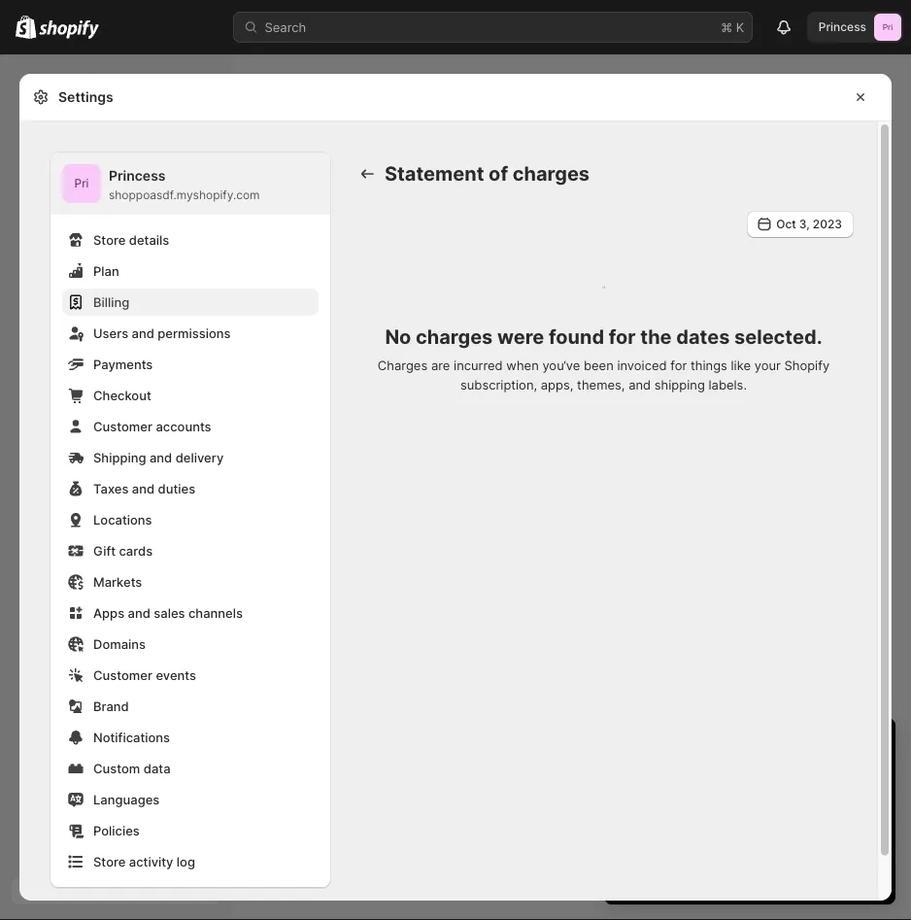 Task type: vqa. For each thing, say whether or not it's contained in the screenshot.
My Store "image"
no



Task type: locate. For each thing, give the bounding box(es) containing it.
shipping
[[93, 450, 146, 465]]

1 vertical spatial princess
[[109, 168, 166, 184]]

1 vertical spatial store
[[93, 854, 126, 869]]

store for store activity log
[[93, 854, 126, 869]]

taxes
[[93, 481, 129, 496]]

customer accounts link
[[62, 413, 319, 440]]

cards
[[119, 543, 153, 558]]

found
[[549, 325, 605, 348]]

locations link
[[62, 506, 319, 534]]

0 vertical spatial store
[[93, 232, 126, 247]]

0 horizontal spatial princess
[[109, 168, 166, 184]]

are
[[431, 358, 450, 373]]

0 vertical spatial princess
[[819, 20, 867, 34]]

settings
[[58, 89, 113, 105]]

princess for princess shoppoasdf.myshopify.com
[[109, 168, 166, 184]]

gift cards link
[[62, 537, 319, 565]]

domains link
[[62, 631, 319, 658]]

2 customer from the top
[[93, 668, 153, 683]]

custom
[[93, 761, 140, 776]]

1 horizontal spatial for
[[671, 358, 687, 373]]

customer for customer accounts
[[93, 419, 153, 434]]

taxes and duties
[[93, 481, 195, 496]]

customer inside "link"
[[93, 419, 153, 434]]

languages link
[[62, 786, 319, 813]]

⌘ k
[[721, 19, 745, 35]]

1 vertical spatial for
[[671, 358, 687, 373]]

for up shipping
[[671, 358, 687, 373]]

for left the
[[609, 325, 636, 348]]

apps and sales channels
[[93, 606, 243, 621]]

users and permissions link
[[62, 320, 319, 347]]

shopify
[[785, 358, 830, 373]]

and inside no charges were found for the dates selected. charges are incurred when you've been invoiced for things like your shopify subscription, apps, themes, and shipping labels.
[[629, 378, 651, 393]]

apps
[[93, 606, 125, 621]]

princess for princess
[[819, 20, 867, 34]]

princess shoppoasdf.myshopify.com
[[109, 168, 260, 202]]

dialog
[[900, 74, 912, 901]]

1 horizontal spatial charges
[[513, 162, 590, 186]]

store down policies in the left of the page
[[93, 854, 126, 869]]

and down invoiced
[[629, 378, 651, 393]]

charges right of
[[513, 162, 590, 186]]

princess inside princess shoppoasdf.myshopify.com
[[109, 168, 166, 184]]

customer
[[93, 419, 153, 434], [93, 668, 153, 683]]

1 store from the top
[[93, 232, 126, 247]]

k
[[737, 19, 745, 35]]

store details link
[[62, 226, 319, 254]]

charges
[[513, 162, 590, 186], [416, 325, 493, 348]]

settings dialog
[[19, 74, 892, 920]]

customer down domains
[[93, 668, 153, 683]]

payments
[[93, 357, 153, 372]]

0 horizontal spatial princess image
[[62, 164, 101, 203]]

1 vertical spatial princess image
[[62, 164, 101, 203]]

and inside 'link'
[[132, 326, 154, 341]]

statement
[[385, 162, 484, 186]]

1 customer from the top
[[93, 419, 153, 434]]

when
[[507, 358, 539, 373]]

oct
[[777, 217, 797, 231]]

checkout
[[93, 388, 151, 403]]

1 horizontal spatial princess image
[[875, 14, 902, 41]]

store up plan
[[93, 232, 126, 247]]

permissions
[[158, 326, 231, 341]]

3,
[[800, 217, 810, 231]]

and right users
[[132, 326, 154, 341]]

subscription,
[[461, 378, 538, 393]]

princess
[[819, 20, 867, 34], [109, 168, 166, 184]]

1 vertical spatial charges
[[416, 325, 493, 348]]

statement of charges
[[385, 162, 590, 186]]

and down customer accounts
[[150, 450, 172, 465]]

1 vertical spatial customer
[[93, 668, 153, 683]]

princess image
[[875, 14, 902, 41], [62, 164, 101, 203]]

charges up are
[[416, 325, 493, 348]]

things
[[691, 358, 728, 373]]

2023
[[813, 217, 843, 231]]

channels
[[188, 606, 243, 621]]

for
[[609, 325, 636, 348], [671, 358, 687, 373]]

store activity log link
[[62, 848, 319, 876]]

search
[[265, 19, 306, 35]]

domains
[[93, 637, 146, 652]]

1 horizontal spatial princess
[[819, 20, 867, 34]]

customer accounts
[[93, 419, 211, 434]]

and right taxes
[[132, 481, 155, 496]]

store activity log
[[93, 854, 195, 869]]

users
[[93, 326, 128, 341]]

languages
[[93, 792, 160, 807]]

0 vertical spatial princess image
[[875, 14, 902, 41]]

store
[[93, 232, 126, 247], [93, 854, 126, 869]]

magnifying glass image
[[602, 285, 606, 289]]

2 store from the top
[[93, 854, 126, 869]]

selected.
[[735, 325, 823, 348]]

and right apps
[[128, 606, 151, 621]]

and for delivery
[[150, 450, 172, 465]]

brand
[[93, 699, 129, 714]]

customer down checkout
[[93, 419, 153, 434]]

markets
[[93, 574, 142, 589]]

and
[[132, 326, 154, 341], [629, 378, 651, 393], [150, 450, 172, 465], [132, 481, 155, 496], [128, 606, 151, 621]]

duties
[[158, 481, 195, 496]]

0 horizontal spatial charges
[[416, 325, 493, 348]]

0 vertical spatial customer
[[93, 419, 153, 434]]

and for sales
[[128, 606, 151, 621]]

0 horizontal spatial for
[[609, 325, 636, 348]]



Task type: describe. For each thing, give the bounding box(es) containing it.
apps,
[[541, 378, 574, 393]]

and for duties
[[132, 481, 155, 496]]

data
[[144, 761, 171, 776]]

and for permissions
[[132, 326, 154, 341]]

0 vertical spatial for
[[609, 325, 636, 348]]

shipping and delivery
[[93, 450, 224, 465]]

locations
[[93, 512, 152, 527]]

brand link
[[62, 693, 319, 720]]

themes,
[[577, 378, 625, 393]]

customer for customer events
[[93, 668, 153, 683]]

checkout link
[[62, 382, 319, 409]]

billing link
[[62, 289, 319, 316]]

policies link
[[62, 817, 319, 845]]

policies
[[93, 823, 140, 838]]

payments link
[[62, 351, 319, 378]]

dates
[[677, 325, 730, 348]]

⌘
[[721, 19, 733, 35]]

been
[[584, 358, 614, 373]]

notifications link
[[62, 724, 319, 751]]

shop settings menu element
[[51, 153, 330, 887]]

no charges were found for the dates selected. charges are incurred when you've been invoiced for things like your shopify subscription, apps, themes, and shipping labels.
[[378, 325, 830, 393]]

plan link
[[62, 258, 319, 285]]

users and permissions
[[93, 326, 231, 341]]

gift
[[93, 543, 116, 558]]

custom data link
[[62, 755, 319, 782]]

oct 3, 2023 button
[[748, 211, 854, 238]]

store details
[[93, 232, 169, 247]]

store for store details
[[93, 232, 126, 247]]

like
[[731, 358, 751, 373]]

shipping
[[655, 378, 705, 393]]

your
[[755, 358, 781, 373]]

pri button
[[62, 164, 101, 203]]

shopify image
[[39, 20, 99, 39]]

shipping and delivery link
[[62, 444, 319, 471]]

of
[[489, 162, 508, 186]]

customer events
[[93, 668, 196, 683]]

taxes and duties link
[[62, 475, 319, 502]]

delivery
[[176, 450, 224, 465]]

markets link
[[62, 569, 319, 596]]

sales
[[154, 606, 185, 621]]

you've
[[543, 358, 581, 373]]

were
[[498, 325, 545, 348]]

shoppoasdf.myshopify.com
[[109, 188, 260, 202]]

accounts
[[156, 419, 211, 434]]

1 day left in your trial element
[[605, 769, 896, 905]]

custom data
[[93, 761, 171, 776]]

oct 3, 2023
[[777, 217, 843, 231]]

charges inside no charges were found for the dates selected. charges are incurred when you've been invoiced for things like your shopify subscription, apps, themes, and shipping labels.
[[416, 325, 493, 348]]

billing
[[93, 294, 129, 310]]

princess image inside shop settings menu element
[[62, 164, 101, 203]]

invoiced
[[618, 358, 667, 373]]

details
[[129, 232, 169, 247]]

incurred
[[454, 358, 503, 373]]

notifications
[[93, 730, 170, 745]]

apps and sales channels link
[[62, 600, 319, 627]]

log
[[177, 854, 195, 869]]

the
[[641, 325, 672, 348]]

shopify image
[[16, 15, 36, 39]]

labels.
[[709, 378, 747, 393]]

events
[[156, 668, 196, 683]]

no
[[385, 325, 411, 348]]

0 vertical spatial charges
[[513, 162, 590, 186]]

charges
[[378, 358, 428, 373]]

plan
[[93, 263, 119, 278]]

activity
[[129, 854, 173, 869]]

customer events link
[[62, 662, 319, 689]]

gift cards
[[93, 543, 153, 558]]



